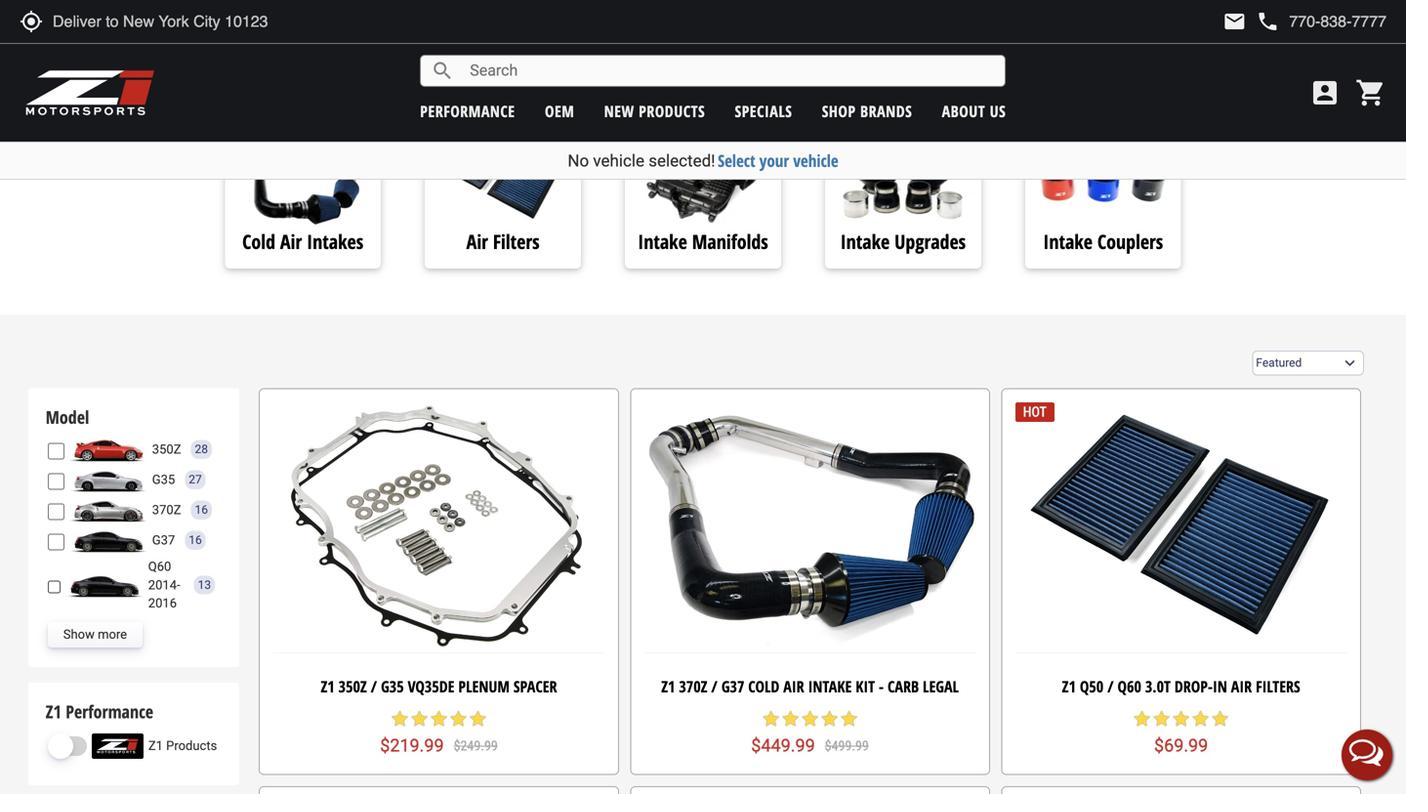 Task type: locate. For each thing, give the bounding box(es) containing it.
15 star from the left
[[1211, 709, 1230, 729]]

intake for intake couplers
[[1044, 228, 1093, 255]]

carb
[[888, 676, 919, 697]]

z1
[[321, 676, 335, 697], [662, 676, 675, 697], [1062, 676, 1076, 697], [46, 700, 61, 724], [148, 739, 163, 753]]

vehicle
[[794, 149, 839, 172], [593, 151, 645, 170]]

no
[[568, 151, 589, 170]]

cold left intakes
[[242, 228, 275, 255]]

1 horizontal spatial /
[[712, 676, 718, 697]]

350z left vq35de
[[339, 676, 367, 697]]

z1 for z1 performance
[[46, 700, 61, 724]]

vehicle right the no
[[593, 151, 645, 170]]

0 horizontal spatial g35
[[152, 472, 175, 487]]

performance link
[[420, 101, 515, 122]]

q60
[[148, 559, 171, 574], [1118, 676, 1142, 697]]

nissan 370z z34 2009 2010 2011 2012 2013 2014 2015 2016 2017 2018 2019 3.7l vq37vhr vhr nismo z1 motorsports image
[[69, 497, 147, 523]]

account_box link
[[1305, 77, 1346, 108]]

z1 q50 / q60 3.0t drop-in air filters
[[1062, 676, 1301, 697]]

new products
[[604, 101, 705, 122]]

2 / from the left
[[712, 676, 718, 697]]

$449.99
[[751, 735, 815, 756]]

3 / from the left
[[1108, 676, 1114, 697]]

12 star from the left
[[1152, 709, 1172, 729]]

11 star from the left
[[1133, 709, 1152, 729]]

intake
[[56, 51, 145, 99], [638, 228, 688, 255], [841, 228, 890, 255], [1044, 228, 1093, 255], [808, 676, 852, 697]]

1 horizontal spatial g35
[[381, 676, 404, 697]]

1 / from the left
[[371, 676, 377, 697]]

z1 for z1 350z / g35 vq35de plenum spacer
[[321, 676, 335, 697]]

intake manifolds link
[[625, 228, 781, 255]]

search
[[431, 59, 454, 83]]

370z
[[152, 503, 181, 517], [679, 676, 708, 697]]

0 vertical spatial 16
[[195, 503, 208, 517]]

0 vertical spatial q60
[[148, 559, 171, 574]]

q60 up 2014-
[[148, 559, 171, 574]]

3.0t
[[1146, 676, 1171, 697]]

us
[[990, 101, 1006, 122]]

350z left 28
[[152, 442, 181, 457]]

2016
[[148, 596, 177, 610]]

1 vertical spatial 350z
[[339, 676, 367, 697]]

products
[[639, 101, 705, 122]]

q60 left 3.0t
[[1118, 676, 1142, 697]]

/
[[371, 676, 377, 697], [712, 676, 718, 697], [1108, 676, 1114, 697]]

1 horizontal spatial q60
[[1118, 676, 1142, 697]]

kit
[[856, 676, 875, 697]]

1 horizontal spatial 370z
[[679, 676, 708, 697]]

5 star from the left
[[468, 709, 488, 728]]

0 vertical spatial cold
[[242, 228, 275, 255]]

cold
[[242, 228, 275, 255], [749, 676, 780, 697]]

0 horizontal spatial /
[[371, 676, 377, 697]]

shopping_cart
[[1356, 77, 1387, 108]]

1 vertical spatial q60
[[1118, 676, 1142, 697]]

cold up $449.99
[[749, 676, 780, 697]]

about
[[942, 101, 986, 122]]

0 vertical spatial g37
[[152, 533, 175, 547]]

14 star from the left
[[1191, 709, 1211, 729]]

2 horizontal spatial /
[[1108, 676, 1114, 697]]

drop-
[[1175, 676, 1213, 697]]

0 horizontal spatial 370z
[[152, 503, 181, 517]]

0 horizontal spatial g37
[[152, 533, 175, 547]]

1 horizontal spatial vehicle
[[794, 149, 839, 172]]

in
[[1213, 676, 1228, 697]]

0 vertical spatial 350z
[[152, 442, 181, 457]]

None checkbox
[[48, 443, 64, 460], [48, 474, 64, 490], [48, 504, 64, 520], [48, 534, 64, 551], [48, 443, 64, 460], [48, 474, 64, 490], [48, 504, 64, 520], [48, 534, 64, 551]]

1 vertical spatial 370z
[[679, 676, 708, 697]]

g35 left vq35de
[[381, 676, 404, 697]]

vehicle right your
[[794, 149, 839, 172]]

intake upgrades
[[841, 228, 966, 255]]

manifolds
[[692, 228, 769, 255]]

16 down 27
[[195, 503, 208, 517]]

intake for intake
[[56, 51, 145, 99]]

infiniti q60 coupe cv36 2014 2015 vq37vhr 3.7l z1 motorsports image
[[65, 573, 143, 598]]

star star star star star $449.99 $499.99
[[751, 709, 869, 756]]

cold air intakes
[[242, 228, 364, 255]]

Search search field
[[454, 56, 1005, 86]]

$69.99
[[1155, 736, 1209, 756]]

350z
[[152, 442, 181, 457], [339, 676, 367, 697]]

shopping_cart link
[[1351, 77, 1387, 108]]

$249.99
[[454, 738, 498, 754]]

28
[[195, 443, 208, 456]]

upgrades
[[895, 228, 966, 255]]

infiniti g37 coupe sedan convertible v36 cv36 hv36 skyline 2008 2009 2010 2011 2012 2013 3.7l vq37vhr z1 motorsports image
[[69, 528, 147, 553]]

0 horizontal spatial q60
[[148, 559, 171, 574]]

filters
[[493, 228, 540, 255], [1256, 676, 1301, 697]]

my_location
[[20, 10, 43, 33]]

products
[[166, 739, 217, 753]]

air
[[280, 228, 302, 255], [467, 228, 488, 255], [784, 676, 805, 697], [1232, 676, 1252, 697]]

2014-
[[148, 578, 180, 592]]

g37
[[152, 533, 175, 547], [722, 676, 745, 697]]

1 horizontal spatial g37
[[722, 676, 745, 697]]

/ for q60
[[1108, 676, 1114, 697]]

/ for g35
[[371, 676, 377, 697]]

shop brands
[[822, 101, 913, 122]]

more
[[98, 627, 127, 642]]

13 star from the left
[[1172, 709, 1191, 729]]

show more button
[[48, 622, 143, 648]]

0 horizontal spatial cold
[[242, 228, 275, 255]]

oem
[[545, 101, 575, 122]]

performance
[[420, 101, 515, 122]]

z1 370z / g37 cold air intake kit - carb legal
[[662, 676, 959, 697]]

1 vertical spatial g35
[[381, 676, 404, 697]]

1 star from the left
[[390, 709, 410, 728]]

8 star from the left
[[801, 709, 820, 728]]

intakes
[[307, 228, 364, 255]]

show more
[[63, 627, 127, 642]]

shop brands link
[[822, 101, 913, 122]]

z1 motorsports logo image
[[24, 68, 156, 117]]

star
[[390, 709, 410, 728], [410, 709, 429, 728], [429, 709, 449, 728], [449, 709, 468, 728], [468, 709, 488, 728], [762, 709, 781, 728], [781, 709, 801, 728], [801, 709, 820, 728], [820, 709, 840, 728], [840, 709, 859, 728], [1133, 709, 1152, 729], [1152, 709, 1172, 729], [1172, 709, 1191, 729], [1191, 709, 1211, 729], [1211, 709, 1230, 729]]

q60 2014- 2016
[[148, 559, 180, 610]]

16 up '13'
[[189, 534, 202, 547]]

None checkbox
[[48, 579, 60, 595]]

selected!
[[649, 151, 716, 170]]

g35
[[152, 472, 175, 487], [381, 676, 404, 697]]

0 vertical spatial filters
[[493, 228, 540, 255]]

specials link
[[735, 101, 793, 122]]

show
[[63, 627, 95, 642]]

16
[[195, 503, 208, 517], [189, 534, 202, 547]]

0 horizontal spatial vehicle
[[593, 151, 645, 170]]

1 vertical spatial 16
[[189, 534, 202, 547]]

g35 left 27
[[152, 472, 175, 487]]

/ for g37
[[712, 676, 718, 697]]

1 horizontal spatial cold
[[749, 676, 780, 697]]

0 vertical spatial g35
[[152, 472, 175, 487]]

your
[[760, 149, 789, 172]]

1 vertical spatial filters
[[1256, 676, 1301, 697]]

vq35de
[[408, 676, 455, 697]]



Task type: vqa. For each thing, say whether or not it's contained in the screenshot.
star star star star star corresponding to Z1
no



Task type: describe. For each thing, give the bounding box(es) containing it.
infiniti g35 coupe sedan v35 v36 skyline 2003 2004 2005 2006 2007 2008 3.5l vq35de revup rev up vq35hr z1 motorsports image
[[69, 467, 147, 493]]

star star star star star $219.99 $249.99
[[380, 709, 498, 756]]

6 star from the left
[[762, 709, 781, 728]]

0 horizontal spatial 350z
[[152, 442, 181, 457]]

mail phone
[[1223, 10, 1280, 33]]

$219.99
[[380, 735, 444, 756]]

$499.99
[[825, 738, 869, 754]]

9 star from the left
[[820, 709, 840, 728]]

1 horizontal spatial 350z
[[339, 676, 367, 697]]

select your vehicle link
[[718, 149, 839, 172]]

z1 for z1 products
[[148, 739, 163, 753]]

mail link
[[1223, 10, 1247, 33]]

q50
[[1080, 676, 1104, 697]]

brands
[[861, 101, 913, 122]]

27
[[189, 473, 202, 487]]

shop
[[822, 101, 856, 122]]

performance
[[66, 700, 153, 724]]

3 star from the left
[[429, 709, 449, 728]]

new
[[604, 101, 635, 122]]

phone link
[[1257, 10, 1387, 33]]

0 horizontal spatial filters
[[493, 228, 540, 255]]

air filters link
[[425, 228, 581, 255]]

legal
[[923, 676, 959, 697]]

plenum
[[459, 676, 510, 697]]

about us
[[942, 101, 1006, 122]]

intake couplers link
[[1026, 228, 1182, 255]]

no vehicle selected! select your vehicle
[[568, 149, 839, 172]]

model
[[46, 405, 89, 429]]

account_box
[[1310, 77, 1341, 108]]

intake for intake manifolds
[[638, 228, 688, 255]]

q60 inside q60 2014- 2016
[[148, 559, 171, 574]]

mail
[[1223, 10, 1247, 33]]

4 star from the left
[[449, 709, 468, 728]]

z1 performance
[[46, 700, 153, 724]]

intake couplers
[[1044, 228, 1164, 255]]

nissan 350z z33 2003 2004 2005 2006 2007 2008 2009 vq35de 3.5l revup rev up vq35hr nismo z1 motorsports image
[[69, 437, 147, 462]]

phone
[[1257, 10, 1280, 33]]

spacer
[[514, 676, 557, 697]]

16 for 370z
[[195, 503, 208, 517]]

intake manifolds
[[638, 228, 769, 255]]

select
[[718, 149, 756, 172]]

intake upgrades link
[[825, 228, 982, 255]]

7 star from the left
[[781, 709, 801, 728]]

vehicle inside no vehicle selected! select your vehicle
[[593, 151, 645, 170]]

z1 for z1 370z / g37 cold air intake kit - carb legal
[[662, 676, 675, 697]]

couplers
[[1098, 228, 1164, 255]]

z1 for z1 q50 / q60 3.0t drop-in air filters
[[1062, 676, 1076, 697]]

specials
[[735, 101, 793, 122]]

z1 products
[[148, 739, 217, 753]]

intake for intake upgrades
[[841, 228, 890, 255]]

0 vertical spatial 370z
[[152, 503, 181, 517]]

1 vertical spatial cold
[[749, 676, 780, 697]]

star star star star star $69.99
[[1133, 709, 1230, 756]]

z1 350z / g35 vq35de plenum spacer
[[321, 676, 557, 697]]

-
[[879, 676, 884, 697]]

10 star from the left
[[840, 709, 859, 728]]

new products link
[[604, 101, 705, 122]]

oem link
[[545, 101, 575, 122]]

1 vertical spatial g37
[[722, 676, 745, 697]]

cold air intakes link
[[225, 228, 381, 255]]

13
[[198, 578, 211, 592]]

16 for g37
[[189, 534, 202, 547]]

1 horizontal spatial filters
[[1256, 676, 1301, 697]]

about us link
[[942, 101, 1006, 122]]

air filters
[[467, 228, 540, 255]]

2 star from the left
[[410, 709, 429, 728]]



